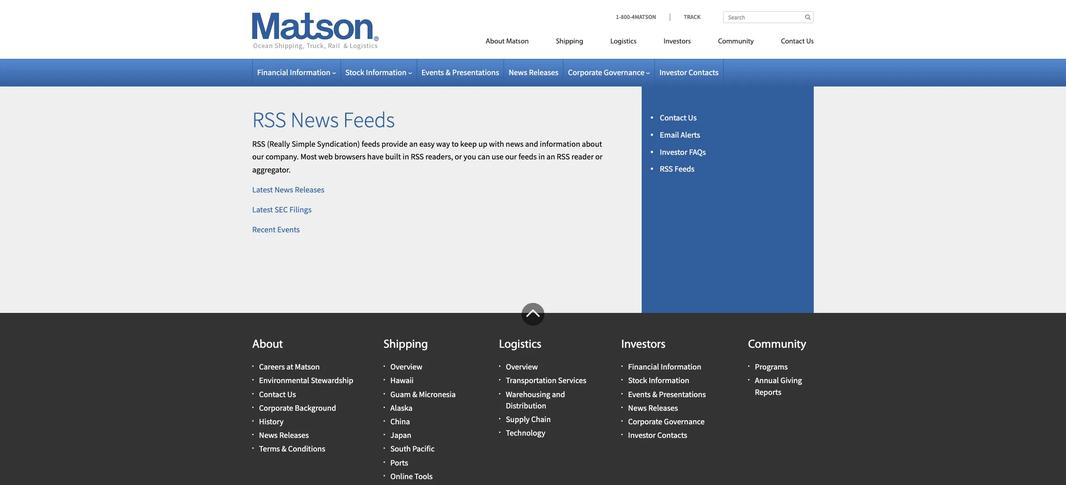 Task type: describe. For each thing, give the bounding box(es) containing it.
releases inside careers at matson environmental stewardship contact us corporate background history news releases terms & conditions
[[279, 430, 309, 440]]

about matson
[[486, 38, 529, 45]]

with
[[489, 138, 504, 149]]

1 vertical spatial contact us link
[[660, 112, 697, 123]]

you
[[464, 152, 476, 162]]

corporate inside financial information stock information events & presentations news releases corporate governance investor contacts
[[628, 416, 663, 427]]

track
[[684, 13, 701, 21]]

0 horizontal spatial an
[[409, 138, 418, 149]]

rss news feeds
[[252, 106, 395, 133]]

2 our from the left
[[505, 152, 517, 162]]

0 vertical spatial contacts
[[689, 67, 719, 77]]

technology
[[506, 428, 546, 438]]

warehousing and distribution link
[[506, 389, 565, 411]]

overview hawaii guam & micronesia alaska china japan south pacific ports online tools
[[391, 362, 456, 481]]

1 or from the left
[[455, 152, 462, 162]]

easy
[[420, 138, 435, 149]]

contacts inside financial information stock information events & presentations news releases corporate governance investor contacts
[[658, 430, 688, 440]]

1 vertical spatial an
[[547, 152, 555, 162]]

contact inside careers at matson environmental stewardship contact us corporate background history news releases terms & conditions
[[259, 389, 286, 399]]

web
[[319, 152, 333, 162]]

recent events
[[252, 224, 300, 235]]

micronesia
[[419, 389, 456, 399]]

alaska link
[[391, 403, 413, 413]]

information for financial information stock information events & presentations news releases corporate governance investor contacts
[[661, 362, 702, 372]]

community link
[[705, 34, 768, 52]]

events & presentations link for the bottommost the corporate governance link
[[628, 389, 706, 399]]

built
[[385, 152, 401, 162]]

terms & conditions link
[[259, 444, 325, 454]]

and inside rss (really simple syndication) feeds provide an easy way to keep up with news and information about our company. most web browsers have built in rss readers, or you can use our feeds in an rss reader or aggregator.
[[525, 138, 538, 149]]

1 vertical spatial events
[[277, 224, 300, 235]]

2 in from the left
[[539, 152, 545, 162]]

logistics inside top menu navigation
[[611, 38, 637, 45]]

history link
[[259, 416, 284, 427]]

investor faqs link
[[660, 147, 706, 157]]

faqs
[[689, 147, 706, 157]]

0 vertical spatial feeds
[[362, 138, 380, 149]]

logistics inside footer
[[499, 339, 542, 351]]

1-800-4matson link
[[616, 13, 670, 21]]

shipping inside footer
[[384, 339, 428, 351]]

sec
[[275, 204, 288, 215]]

reader
[[572, 152, 594, 162]]

matson inside top menu navigation
[[506, 38, 529, 45]]

careers at matson link
[[259, 362, 320, 372]]

rss down easy in the top left of the page
[[411, 152, 424, 162]]

transportation
[[506, 375, 557, 386]]

pacific
[[413, 444, 435, 454]]

shipping inside top menu navigation
[[556, 38, 584, 45]]

supply
[[506, 414, 530, 425]]

1 vertical spatial community
[[748, 339, 807, 351]]

environmental stewardship link
[[259, 375, 353, 386]]

rss for rss news feeds
[[252, 106, 286, 133]]

ports link
[[391, 457, 408, 468]]

about
[[582, 138, 602, 149]]

keep
[[460, 138, 477, 149]]

0 vertical spatial contact us link
[[768, 34, 814, 52]]

technology link
[[506, 428, 546, 438]]

programs annual giving reports
[[755, 362, 802, 397]]

rss (really simple syndication) feeds provide an easy way to keep up with news and information about our company. most web browsers have built in rss readers, or you can use our feeds in an rss reader or aggregator.
[[252, 138, 603, 175]]

provide
[[382, 138, 408, 149]]

company.
[[266, 152, 299, 162]]

china link
[[391, 416, 410, 427]]

giving
[[781, 375, 802, 386]]

0 vertical spatial governance
[[604, 67, 645, 77]]

up
[[479, 138, 488, 149]]

back to top image
[[522, 303, 545, 326]]

readers,
[[426, 152, 453, 162]]

guam
[[391, 389, 411, 399]]

terms
[[259, 444, 280, 454]]

contact us inside top menu navigation
[[781, 38, 814, 45]]

latest for latest news releases
[[252, 184, 273, 195]]

have
[[367, 152, 384, 162]]

rss feeds link
[[660, 164, 695, 174]]

1 vertical spatial us
[[688, 112, 697, 123]]

stock information link for the events & presentations link related to the bottommost the corporate governance link
[[628, 375, 690, 386]]

1-
[[616, 13, 621, 21]]

corporate inside careers at matson environmental stewardship contact us corporate background history news releases terms & conditions
[[259, 403, 293, 413]]

1 our from the left
[[252, 152, 264, 162]]

(really
[[267, 138, 290, 149]]

0 vertical spatial presentations
[[452, 67, 499, 77]]

conditions
[[288, 444, 325, 454]]

latest sec filings
[[252, 204, 312, 215]]

email alerts link
[[660, 129, 701, 140]]

overview link for shipping
[[391, 362, 423, 372]]

financial for financial information
[[257, 67, 288, 77]]

information for financial information
[[290, 67, 331, 77]]

1 in from the left
[[403, 152, 409, 162]]

to
[[452, 138, 459, 149]]

supply chain link
[[506, 414, 551, 425]]

alerts
[[681, 129, 701, 140]]

0 horizontal spatial contact us
[[660, 112, 697, 123]]

email
[[660, 129, 679, 140]]

footer containing about
[[0, 303, 1067, 485]]

0 vertical spatial corporate governance link
[[568, 67, 650, 77]]

top menu navigation
[[445, 34, 814, 52]]

contact inside top menu navigation
[[781, 38, 805, 45]]

0 horizontal spatial contact us link
[[259, 389, 296, 399]]

investor faqs
[[660, 147, 706, 157]]

latest sec filings link
[[252, 204, 312, 215]]

most
[[301, 152, 317, 162]]

services
[[558, 375, 587, 386]]

events & presentations link for topmost the corporate governance link
[[422, 67, 499, 77]]

annual
[[755, 375, 779, 386]]

rss down information
[[557, 152, 570, 162]]

recent
[[252, 224, 276, 235]]

guam & micronesia link
[[391, 389, 456, 399]]

recent events link
[[252, 224, 300, 235]]

corporate background link
[[259, 403, 336, 413]]

stock inside financial information stock information events & presentations news releases corporate governance investor contacts
[[628, 375, 647, 386]]

distribution
[[506, 400, 547, 411]]

simple
[[292, 138, 316, 149]]

investor for investor contacts
[[660, 67, 687, 77]]

& inside overview hawaii guam & micronesia alaska china japan south pacific ports online tools
[[413, 389, 418, 399]]

overview link for logistics
[[506, 362, 538, 372]]

online tools link
[[391, 471, 433, 481]]



Task type: vqa. For each thing, say whether or not it's contained in the screenshot.
bottom Latest
yes



Task type: locate. For each thing, give the bounding box(es) containing it.
rss down investor faqs link
[[660, 164, 673, 174]]

or left the you
[[455, 152, 462, 162]]

0 vertical spatial contact
[[781, 38, 805, 45]]

south pacific link
[[391, 444, 435, 454]]

1 vertical spatial financial
[[628, 362, 659, 372]]

overview for hawaii
[[391, 362, 423, 372]]

financial for financial information stock information events & presentations news releases corporate governance investor contacts
[[628, 362, 659, 372]]

1-800-4matson
[[616, 13, 656, 21]]

at
[[287, 362, 293, 372]]

use
[[492, 152, 504, 162]]

0 horizontal spatial events & presentations link
[[422, 67, 499, 77]]

about for about
[[252, 339, 283, 351]]

investor contacts
[[660, 67, 719, 77]]

japan
[[391, 430, 412, 440]]

and inside overview transportation services warehousing and distribution supply chain technology
[[552, 389, 565, 399]]

an left easy in the top left of the page
[[409, 138, 418, 149]]

overview link up transportation
[[506, 362, 538, 372]]

0 vertical spatial stock information link
[[345, 67, 412, 77]]

releases
[[529, 67, 559, 77], [295, 184, 325, 195], [649, 403, 678, 413], [279, 430, 309, 440]]

2 or from the left
[[596, 152, 603, 162]]

footer
[[0, 303, 1067, 485]]

in
[[403, 152, 409, 162], [539, 152, 545, 162]]

0 vertical spatial feeds
[[343, 106, 395, 133]]

investors inside footer
[[622, 339, 666, 351]]

investors link
[[650, 34, 705, 52]]

0 horizontal spatial our
[[252, 152, 264, 162]]

feeds up provide
[[343, 106, 395, 133]]

1 horizontal spatial shipping
[[556, 38, 584, 45]]

1 vertical spatial investors
[[622, 339, 666, 351]]

latest news releases link
[[252, 184, 325, 195]]

1 horizontal spatial overview
[[506, 362, 538, 372]]

0 vertical spatial stock
[[345, 67, 364, 77]]

0 vertical spatial investors
[[664, 38, 691, 45]]

information
[[290, 67, 331, 77], [366, 67, 407, 77], [661, 362, 702, 372], [649, 375, 690, 386]]

investor contacts link
[[660, 67, 719, 77], [628, 430, 688, 440]]

&
[[446, 67, 451, 77], [413, 389, 418, 399], [653, 389, 658, 399], [282, 444, 287, 454]]

financial information link for the events & presentations link related to the bottommost the corporate governance link
[[628, 362, 702, 372]]

2 horizontal spatial events
[[628, 389, 651, 399]]

aggregator.
[[252, 165, 291, 175]]

programs link
[[755, 362, 788, 372]]

stewardship
[[311, 375, 353, 386]]

1 overview from the left
[[391, 362, 423, 372]]

1 vertical spatial matson
[[295, 362, 320, 372]]

0 horizontal spatial events
[[277, 224, 300, 235]]

0 horizontal spatial stock
[[345, 67, 364, 77]]

0 horizontal spatial in
[[403, 152, 409, 162]]

news inside financial information stock information events & presentations news releases corporate governance investor contacts
[[628, 403, 647, 413]]

0 horizontal spatial presentations
[[452, 67, 499, 77]]

Search search field
[[724, 11, 814, 23]]

1 vertical spatial latest
[[252, 204, 273, 215]]

email alerts
[[660, 129, 701, 140]]

south
[[391, 444, 411, 454]]

None search field
[[724, 11, 814, 23]]

0 vertical spatial financial information link
[[257, 67, 336, 77]]

investor contacts link for topmost the corporate governance link
[[660, 67, 719, 77]]

1 horizontal spatial in
[[539, 152, 545, 162]]

latest for latest sec filings
[[252, 204, 273, 215]]

contact us down search image
[[781, 38, 814, 45]]

hawaii
[[391, 375, 414, 386]]

community up programs link
[[748, 339, 807, 351]]

& inside careers at matson environmental stewardship contact us corporate background history news releases terms & conditions
[[282, 444, 287, 454]]

reports
[[755, 387, 782, 397]]

0 vertical spatial an
[[409, 138, 418, 149]]

careers
[[259, 362, 285, 372]]

rss
[[252, 106, 286, 133], [252, 138, 265, 149], [411, 152, 424, 162], [557, 152, 570, 162], [660, 164, 673, 174]]

0 horizontal spatial stock information link
[[345, 67, 412, 77]]

matson image
[[252, 13, 379, 50]]

1 horizontal spatial and
[[552, 389, 565, 399]]

overview link up hawaii
[[391, 362, 423, 372]]

search image
[[806, 14, 811, 20]]

0 horizontal spatial us
[[287, 389, 296, 399]]

environmental
[[259, 375, 309, 386]]

feeds down news
[[519, 152, 537, 162]]

information for stock information
[[366, 67, 407, 77]]

overview up transportation
[[506, 362, 538, 372]]

china
[[391, 416, 410, 427]]

track link
[[670, 13, 701, 21]]

rss feeds
[[660, 164, 695, 174]]

information
[[540, 138, 581, 149]]

alaska
[[391, 403, 413, 413]]

1 vertical spatial financial information link
[[628, 362, 702, 372]]

an down information
[[547, 152, 555, 162]]

& inside financial information stock information events & presentations news releases corporate governance investor contacts
[[653, 389, 658, 399]]

1 horizontal spatial contact
[[660, 112, 687, 123]]

rss up (really at the left top of page
[[252, 106, 286, 133]]

events & presentations link
[[422, 67, 499, 77], [628, 389, 706, 399]]

1 horizontal spatial contact us
[[781, 38, 814, 45]]

2 horizontal spatial us
[[807, 38, 814, 45]]

news inside careers at matson environmental stewardship contact us corporate background history news releases terms & conditions
[[259, 430, 278, 440]]

0 horizontal spatial corporate
[[259, 403, 293, 413]]

events & presentations
[[422, 67, 499, 77]]

contact up 'email'
[[660, 112, 687, 123]]

contact down environmental
[[259, 389, 286, 399]]

0 horizontal spatial about
[[252, 339, 283, 351]]

investors inside "investors" link
[[664, 38, 691, 45]]

2 horizontal spatial contact us link
[[768, 34, 814, 52]]

1 vertical spatial about
[[252, 339, 283, 351]]

releases inside financial information stock information events & presentations news releases corporate governance investor contacts
[[649, 403, 678, 413]]

1 latest from the top
[[252, 184, 273, 195]]

2 vertical spatial us
[[287, 389, 296, 399]]

1 horizontal spatial financial information link
[[628, 362, 702, 372]]

1 horizontal spatial events & presentations link
[[628, 389, 706, 399]]

contact us link down search image
[[768, 34, 814, 52]]

about for about matson
[[486, 38, 505, 45]]

community inside top menu navigation
[[718, 38, 754, 45]]

financial information link for topmost the corporate governance link the events & presentations link
[[257, 67, 336, 77]]

and right news
[[525, 138, 538, 149]]

stock information
[[345, 67, 407, 77]]

contact us link up email alerts
[[660, 112, 697, 123]]

1 vertical spatial feeds
[[675, 164, 695, 174]]

us inside top menu navigation
[[807, 38, 814, 45]]

1 horizontal spatial stock information link
[[628, 375, 690, 386]]

logistics down back to top image
[[499, 339, 542, 351]]

japan link
[[391, 430, 412, 440]]

investor
[[660, 67, 687, 77], [660, 147, 688, 157], [628, 430, 656, 440]]

1 vertical spatial stock information link
[[628, 375, 690, 386]]

feeds up have
[[362, 138, 380, 149]]

0 vertical spatial events
[[422, 67, 444, 77]]

1 vertical spatial contacts
[[658, 430, 688, 440]]

presentations inside financial information stock information events & presentations news releases corporate governance investor contacts
[[659, 389, 706, 399]]

investor inside financial information stock information events & presentations news releases corporate governance investor contacts
[[628, 430, 656, 440]]

events inside financial information stock information events & presentations news releases corporate governance investor contacts
[[628, 389, 651, 399]]

2 horizontal spatial news releases link
[[628, 403, 678, 413]]

in right built
[[403, 152, 409, 162]]

presentations
[[452, 67, 499, 77], [659, 389, 706, 399]]

1 horizontal spatial feeds
[[519, 152, 537, 162]]

1 vertical spatial corporate governance link
[[628, 416, 705, 427]]

0 horizontal spatial and
[[525, 138, 538, 149]]

1 vertical spatial feeds
[[519, 152, 537, 162]]

1 vertical spatial governance
[[664, 416, 705, 427]]

2 vertical spatial news releases link
[[259, 430, 309, 440]]

0 vertical spatial investor contacts link
[[660, 67, 719, 77]]

2 vertical spatial contact
[[259, 389, 286, 399]]

feeds
[[343, 106, 395, 133], [675, 164, 695, 174]]

financial information
[[257, 67, 331, 77]]

financial inside financial information stock information events & presentations news releases corporate governance investor contacts
[[628, 362, 659, 372]]

us up the alerts
[[688, 112, 697, 123]]

1 vertical spatial presentations
[[659, 389, 706, 399]]

our up aggregator.
[[252, 152, 264, 162]]

news releases link for the events & presentations link related to the bottommost the corporate governance link
[[628, 403, 678, 413]]

1 vertical spatial contact us
[[660, 112, 697, 123]]

1 vertical spatial logistics
[[499, 339, 542, 351]]

2 vertical spatial investor
[[628, 430, 656, 440]]

transportation services link
[[506, 375, 587, 386]]

corporate governance
[[568, 67, 645, 77]]

1 horizontal spatial overview link
[[506, 362, 538, 372]]

0 horizontal spatial contacts
[[658, 430, 688, 440]]

0 vertical spatial community
[[718, 38, 754, 45]]

0 vertical spatial us
[[807, 38, 814, 45]]

800-
[[621, 13, 632, 21]]

1 vertical spatial investor contacts link
[[628, 430, 688, 440]]

2 overview from the left
[[506, 362, 538, 372]]

0 horizontal spatial matson
[[295, 362, 320, 372]]

1 horizontal spatial matson
[[506, 38, 529, 45]]

1 horizontal spatial contacts
[[689, 67, 719, 77]]

contact down search search field
[[781, 38, 805, 45]]

rss for rss (really simple syndication) feeds provide an easy way to keep up with news and information about our company. most web browsers have built in rss readers, or you can use our feeds in an rss reader or aggregator.
[[252, 138, 265, 149]]

financial information stock information events & presentations news releases corporate governance investor contacts
[[628, 362, 706, 440]]

1 vertical spatial corporate
[[259, 403, 293, 413]]

or down about
[[596, 152, 603, 162]]

0 horizontal spatial overview
[[391, 362, 423, 372]]

rss left (really at the left top of page
[[252, 138, 265, 149]]

1 vertical spatial investor
[[660, 147, 688, 157]]

2 vertical spatial events
[[628, 389, 651, 399]]

1 horizontal spatial governance
[[664, 416, 705, 427]]

contact us
[[781, 38, 814, 45], [660, 112, 697, 123]]

overview
[[391, 362, 423, 372], [506, 362, 538, 372]]

news
[[506, 138, 524, 149]]

community down search search field
[[718, 38, 754, 45]]

governance inside financial information stock information events & presentations news releases corporate governance investor contacts
[[664, 416, 705, 427]]

0 vertical spatial financial
[[257, 67, 288, 77]]

2 vertical spatial corporate
[[628, 416, 663, 427]]

overview for transportation
[[506, 362, 538, 372]]

0 horizontal spatial governance
[[604, 67, 645, 77]]

1 horizontal spatial news releases link
[[509, 67, 559, 77]]

overview inside overview transportation services warehousing and distribution supply chain technology
[[506, 362, 538, 372]]

stock information link for topmost the corporate governance link the events & presentations link
[[345, 67, 412, 77]]

0 vertical spatial shipping
[[556, 38, 584, 45]]

contact us link down environmental
[[259, 389, 296, 399]]

1 vertical spatial events & presentations link
[[628, 389, 706, 399]]

2 horizontal spatial corporate
[[628, 416, 663, 427]]

logistics down "800-"
[[611, 38, 637, 45]]

in down information
[[539, 152, 545, 162]]

an
[[409, 138, 418, 149], [547, 152, 555, 162]]

0 vertical spatial and
[[525, 138, 538, 149]]

and down transportation services link
[[552, 389, 565, 399]]

0 horizontal spatial logistics
[[499, 339, 542, 351]]

about inside footer
[[252, 339, 283, 351]]

matson up news releases
[[506, 38, 529, 45]]

news releases
[[509, 67, 559, 77]]

1 vertical spatial shipping
[[384, 339, 428, 351]]

contact us up email alerts
[[660, 112, 697, 123]]

2 latest from the top
[[252, 204, 273, 215]]

filings
[[290, 204, 312, 215]]

0 horizontal spatial financial information link
[[257, 67, 336, 77]]

0 horizontal spatial shipping
[[384, 339, 428, 351]]

shipping link
[[543, 34, 597, 52]]

or
[[455, 152, 462, 162], [596, 152, 603, 162]]

investor for investor faqs
[[660, 147, 688, 157]]

news releases link
[[509, 67, 559, 77], [628, 403, 678, 413], [259, 430, 309, 440]]

latest down aggregator.
[[252, 184, 273, 195]]

events
[[422, 67, 444, 77], [277, 224, 300, 235], [628, 389, 651, 399]]

0 vertical spatial contact us
[[781, 38, 814, 45]]

0 vertical spatial events & presentations link
[[422, 67, 499, 77]]

overview link
[[391, 362, 423, 372], [506, 362, 538, 372]]

tools
[[415, 471, 433, 481]]

about
[[486, 38, 505, 45], [252, 339, 283, 351]]

us down search image
[[807, 38, 814, 45]]

1 vertical spatial contact
[[660, 112, 687, 123]]

feeds down investor faqs link
[[675, 164, 695, 174]]

financial information link
[[257, 67, 336, 77], [628, 362, 702, 372]]

corporate governance link
[[568, 67, 650, 77], [628, 416, 705, 427]]

annual giving reports link
[[755, 375, 802, 397]]

1 horizontal spatial us
[[688, 112, 697, 123]]

0 vertical spatial latest
[[252, 184, 273, 195]]

overview transportation services warehousing and distribution supply chain technology
[[506, 362, 587, 438]]

1 horizontal spatial stock
[[628, 375, 647, 386]]

stock information link
[[345, 67, 412, 77], [628, 375, 690, 386]]

1 horizontal spatial events
[[422, 67, 444, 77]]

news releases link for topmost the corporate governance link the events & presentations link
[[509, 67, 559, 77]]

syndication)
[[317, 138, 360, 149]]

careers at matson environmental stewardship contact us corporate background history news releases terms & conditions
[[259, 362, 353, 454]]

1 overview link from the left
[[391, 362, 423, 372]]

1 horizontal spatial financial
[[628, 362, 659, 372]]

1 horizontal spatial corporate
[[568, 67, 602, 77]]

warehousing
[[506, 389, 551, 399]]

chain
[[531, 414, 551, 425]]

and
[[525, 138, 538, 149], [552, 389, 565, 399]]

us inside careers at matson environmental stewardship contact us corporate background history news releases terms & conditions
[[287, 389, 296, 399]]

logistics link
[[597, 34, 650, 52]]

our right "use"
[[505, 152, 517, 162]]

about matson link
[[472, 34, 543, 52]]

matson inside careers at matson environmental stewardship contact us corporate background history news releases terms & conditions
[[295, 362, 320, 372]]

0 vertical spatial corporate
[[568, 67, 602, 77]]

0 horizontal spatial feeds
[[343, 106, 395, 133]]

0 horizontal spatial or
[[455, 152, 462, 162]]

rss for rss feeds
[[660, 164, 673, 174]]

1 horizontal spatial logistics
[[611, 38, 637, 45]]

latest left sec
[[252, 204, 273, 215]]

overview inside overview hawaii guam & micronesia alaska china japan south pacific ports online tools
[[391, 362, 423, 372]]

1 horizontal spatial presentations
[[659, 389, 706, 399]]

hawaii link
[[391, 375, 414, 386]]

about inside top menu navigation
[[486, 38, 505, 45]]

background
[[295, 403, 336, 413]]

overview up hawaii
[[391, 362, 423, 372]]

1 horizontal spatial feeds
[[675, 164, 695, 174]]

1 horizontal spatial or
[[596, 152, 603, 162]]

can
[[478, 152, 490, 162]]

matson
[[506, 38, 529, 45], [295, 362, 320, 372]]

2 overview link from the left
[[506, 362, 538, 372]]

0 vertical spatial news releases link
[[509, 67, 559, 77]]

investor contacts link for the bottommost the corporate governance link
[[628, 430, 688, 440]]

latest news releases
[[252, 184, 325, 195]]

us up corporate background link
[[287, 389, 296, 399]]

matson up environmental stewardship link
[[295, 362, 320, 372]]



